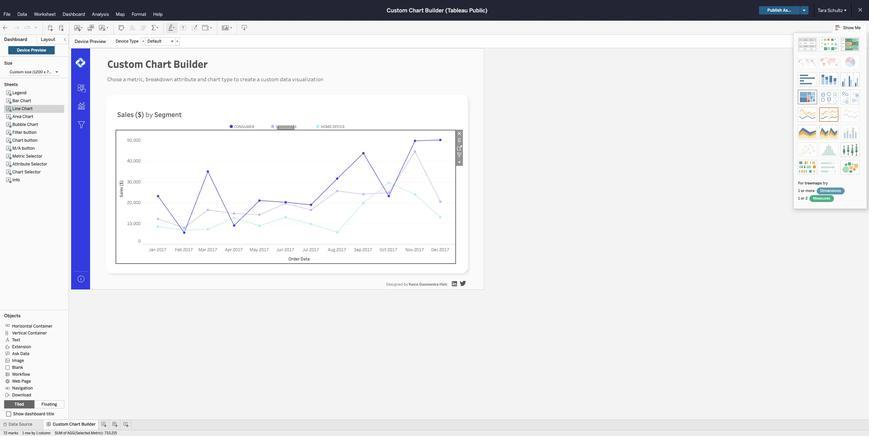 Task type: locate. For each thing, give the bounding box(es) containing it.
sum
[[55, 431, 62, 436]]

info
[[12, 178, 20, 182]]

device preview
[[75, 39, 106, 44], [17, 48, 46, 53]]

replay animation image right redo image
[[24, 24, 31, 31]]

marks. press enter to open the view data window.. use arrow keys to navigate data visualization elements. image
[[71, 78, 90, 97], [71, 97, 90, 116], [71, 115, 90, 134], [116, 123, 456, 130], [143, 134, 456, 245]]

dashboard
[[25, 412, 45, 417]]

custom chart builder up the breakdown
[[107, 57, 208, 71]]

fit image
[[202, 24, 213, 31]]

container
[[33, 324, 52, 329], [28, 331, 47, 336]]

builder up sum of agg(selected metric): 733,215
[[81, 422, 96, 427]]

for
[[799, 181, 805, 186]]

download
[[12, 393, 31, 398]]

use as filter image
[[456, 151, 463, 159]]

button down bubble chart
[[23, 130, 37, 135]]

builder up attribute
[[174, 57, 208, 71]]

1 vertical spatial button
[[24, 138, 37, 143]]

or for 2
[[802, 196, 805, 201]]

x
[[44, 70, 46, 74]]

objects
[[4, 313, 21, 318]]

device left type
[[116, 39, 129, 44]]

workflow option
[[4, 371, 59, 378]]

0 horizontal spatial a
[[123, 76, 126, 83]]

1 vertical spatial container
[[28, 331, 47, 336]]

1 horizontal spatial preview
[[90, 39, 106, 44]]

0 horizontal spatial device preview
[[17, 48, 46, 53]]

1 horizontal spatial custom chart builder
[[107, 57, 208, 71]]

ask data option
[[4, 350, 59, 357]]

container inside option
[[33, 324, 52, 329]]

container up vertical container option
[[33, 324, 52, 329]]

preview inside button
[[31, 48, 46, 53]]

1 horizontal spatial device
[[75, 39, 89, 44]]

list box containing legend
[[4, 89, 64, 308]]

publish
[[768, 8, 783, 13]]

measures
[[814, 196, 831, 201]]

sort descending image
[[140, 24, 147, 31]]

1 vertical spatial dashboard
[[4, 37, 27, 42]]

button up metric selector
[[22, 146, 35, 151]]

1 down for
[[799, 189, 801, 193]]

0 vertical spatial show
[[844, 25, 855, 30]]

show down tiled
[[13, 412, 24, 417]]

selector down metric selector
[[31, 162, 47, 167]]

device
[[75, 39, 89, 44], [116, 39, 129, 44], [17, 48, 30, 53]]

1 vertical spatial selector
[[31, 162, 47, 167]]

bar chart
[[12, 98, 31, 103]]

legend
[[12, 91, 27, 95]]

show me
[[844, 25, 862, 30]]

1 vertical spatial by
[[404, 281, 408, 287]]

container for horizontal container
[[33, 324, 52, 329]]

area
[[12, 114, 21, 119]]

ask data
[[12, 351, 29, 356]]

for treemaps try
[[799, 181, 829, 186]]

duplicate image
[[87, 24, 94, 31]]

1 or from the top
[[802, 189, 805, 193]]

custom chart builder up agg(selected
[[53, 422, 96, 427]]

1 for 1 or 2
[[799, 196, 801, 201]]

1 vertical spatial builder
[[174, 57, 208, 71]]

1 vertical spatial preview
[[31, 48, 46, 53]]

0 vertical spatial data
[[17, 12, 27, 17]]

by right ($)
[[146, 110, 153, 119]]

1 for 1 row by 1 column
[[22, 431, 24, 436]]

1 horizontal spatial builder
[[174, 57, 208, 71]]

0 horizontal spatial show
[[13, 412, 24, 417]]

data inside ask data option
[[20, 351, 29, 356]]

device up size
[[17, 48, 30, 53]]

selector up attribute selector on the top left
[[26, 154, 42, 159]]

recommended image
[[799, 37, 818, 52], [820, 107, 839, 122], [799, 160, 818, 175]]

0 horizontal spatial device
[[17, 48, 30, 53]]

0 horizontal spatial custom chart builder
[[53, 422, 96, 427]]

dashboard up new worksheet icon
[[63, 12, 85, 17]]

data
[[17, 12, 27, 17], [20, 351, 29, 356], [9, 422, 18, 427]]

or left more on the top right
[[802, 189, 805, 193]]

(1200
[[32, 70, 43, 74]]

as...
[[784, 8, 792, 13]]

1 left the 2 at the right
[[799, 196, 801, 201]]

container for vertical container
[[28, 331, 47, 336]]

chose
[[107, 76, 122, 83]]

show left me
[[844, 25, 855, 30]]

2 horizontal spatial builder
[[425, 7, 444, 14]]

a right chose
[[123, 76, 126, 83]]

preview down clear sheet image
[[90, 39, 106, 44]]

1 vertical spatial data
[[20, 351, 29, 356]]

togglestate option group
[[4, 400, 64, 409]]

sum of agg(selected metric): 733,215
[[55, 431, 117, 436]]

builder left (tableau
[[425, 7, 444, 14]]

builder
[[425, 7, 444, 14], [174, 57, 208, 71], [81, 422, 96, 427]]

a right create
[[257, 76, 260, 83]]

attribute
[[174, 76, 196, 83]]

gasiewska-
[[420, 281, 440, 287]]

show
[[844, 25, 855, 30], [13, 412, 24, 417]]

selector down attribute selector on the top left
[[24, 170, 41, 175]]

preview
[[90, 39, 106, 44], [31, 48, 46, 53]]

extension
[[12, 345, 31, 349]]

0 vertical spatial by
[[146, 110, 153, 119]]

by right 'row' at the bottom
[[32, 431, 35, 436]]

totals image
[[151, 24, 159, 31]]

show/hide cards image
[[222, 24, 233, 31]]

replay animation image
[[24, 24, 31, 31], [34, 25, 38, 29]]

treemaps
[[806, 181, 823, 186]]

1 vertical spatial recommended image
[[820, 107, 839, 122]]

data up redo image
[[17, 12, 27, 17]]

metric):
[[91, 431, 104, 436]]

column
[[39, 431, 51, 436]]

1 horizontal spatial by
[[146, 110, 153, 119]]

dashboard down redo image
[[4, 37, 27, 42]]

device down new worksheet icon
[[75, 39, 89, 44]]

preview down the "layout"
[[31, 48, 46, 53]]

image image
[[75, 57, 86, 68], [104, 92, 474, 278], [460, 281, 467, 286], [452, 281, 458, 286]]

device type
[[116, 39, 139, 44]]

1 left 'row' at the bottom
[[22, 431, 24, 436]]

blank option
[[4, 364, 59, 371]]

1 horizontal spatial show
[[844, 25, 855, 30]]

web page option
[[4, 378, 59, 385]]

2 or from the top
[[802, 196, 805, 201]]

by left kasia
[[404, 281, 408, 287]]

2 vertical spatial button
[[22, 146, 35, 151]]

more options image
[[456, 159, 463, 166]]

1 horizontal spatial a
[[257, 76, 260, 83]]

pause auto updates image
[[58, 24, 65, 31]]

chart selector
[[12, 170, 41, 175]]

container down horizontal container
[[28, 331, 47, 336]]

navigation
[[12, 386, 33, 391]]

container inside option
[[28, 331, 47, 336]]

navigation option
[[4, 385, 59, 391]]

new data source image
[[47, 24, 54, 31]]

2 vertical spatial by
[[32, 431, 35, 436]]

1 vertical spatial device preview
[[17, 48, 46, 53]]

designed by kasia gasiewska-holc
[[387, 281, 448, 287]]

vertical container option
[[4, 329, 59, 336]]

bar
[[12, 98, 19, 103]]

1 vertical spatial or
[[802, 196, 805, 201]]

1 vertical spatial show
[[13, 412, 24, 417]]

analysis
[[92, 12, 109, 17]]

line
[[12, 106, 21, 111]]

horizontal container option
[[4, 323, 59, 329]]

0 vertical spatial dashboard
[[63, 12, 85, 17]]

text
[[12, 338, 20, 342]]

chart
[[409, 7, 424, 14], [145, 57, 172, 71], [20, 98, 31, 103], [22, 106, 33, 111], [22, 114, 33, 119], [27, 122, 38, 127], [12, 138, 23, 143], [12, 170, 23, 175], [69, 422, 80, 427]]

72 marks
[[3, 431, 18, 436]]

custom chart builder
[[107, 57, 208, 71], [53, 422, 96, 427]]

ask
[[12, 351, 19, 356]]

device preview down 'duplicate' icon
[[75, 39, 106, 44]]

0 horizontal spatial builder
[[81, 422, 96, 427]]

733,215
[[105, 431, 117, 436]]

0 vertical spatial button
[[23, 130, 37, 135]]

0 horizontal spatial by
[[32, 431, 35, 436]]

2 vertical spatial builder
[[81, 422, 96, 427]]

list box
[[4, 89, 64, 308]]

0 vertical spatial custom chart builder
[[107, 57, 208, 71]]

0 horizontal spatial replay animation image
[[24, 24, 31, 31]]

fix height image
[[456, 137, 463, 144]]

collapse image
[[63, 38, 67, 42]]

tiled
[[14, 402, 24, 407]]

download image
[[241, 24, 248, 31]]

device preview down the "layout"
[[17, 48, 46, 53]]

1 horizontal spatial replay animation image
[[34, 25, 38, 29]]

2 vertical spatial recommended image
[[799, 160, 818, 175]]

0 vertical spatial recommended image
[[799, 37, 818, 52]]

line chart
[[12, 106, 33, 111]]

vertical
[[12, 331, 27, 336]]

show mark labels image
[[180, 24, 187, 31]]

map
[[116, 12, 125, 17]]

show inside button
[[844, 25, 855, 30]]

show me button
[[833, 22, 868, 33]]

kasia
[[409, 281, 419, 287]]

0 vertical spatial or
[[802, 189, 805, 193]]

blank
[[12, 365, 23, 370]]

0 vertical spatial selector
[[26, 154, 42, 159]]

new worksheet image
[[74, 24, 83, 31]]

0 vertical spatial container
[[33, 324, 52, 329]]

0 horizontal spatial preview
[[31, 48, 46, 53]]

or left the 2 at the right
[[802, 196, 805, 201]]

device preview button
[[8, 46, 55, 54]]

custom
[[387, 7, 408, 14], [107, 57, 143, 71], [10, 70, 24, 74], [53, 422, 68, 427]]

data up marks
[[9, 422, 18, 427]]

visualization
[[292, 76, 324, 83]]

help
[[153, 12, 163, 17]]

2 vertical spatial selector
[[24, 170, 41, 175]]

horizontal
[[12, 324, 32, 329]]

replay animation image left new data source icon
[[34, 25, 38, 29]]

0 vertical spatial device preview
[[75, 39, 106, 44]]

2 vertical spatial data
[[9, 422, 18, 427]]

redo image
[[13, 24, 20, 31]]

marks
[[8, 431, 18, 436]]

data down extension
[[20, 351, 29, 356]]

schultz
[[828, 8, 844, 13]]

remove from dashboard image
[[456, 130, 463, 137]]

button for chart button
[[24, 138, 37, 143]]

attribute selector
[[12, 162, 47, 167]]

button down filter button
[[24, 138, 37, 143]]

clear sheet image
[[98, 24, 109, 31]]

by for sales ($) by segment
[[146, 110, 153, 119]]

row
[[25, 431, 31, 436]]

default button
[[145, 37, 175, 45]]

selector
[[26, 154, 42, 159], [31, 162, 47, 167], [24, 170, 41, 175]]

1 vertical spatial custom chart builder
[[53, 422, 96, 427]]



Task type: vqa. For each thing, say whether or not it's contained in the screenshot.
bottom 'Show'
yes



Task type: describe. For each thing, give the bounding box(es) containing it.
selector for attribute selector
[[31, 162, 47, 167]]

700)
[[47, 70, 55, 74]]

show for show dashboard title
[[13, 412, 24, 417]]

metric
[[12, 154, 25, 159]]

custom chart builder (tableau public)
[[387, 7, 488, 14]]

chart
[[208, 76, 221, 83]]

format workbook image
[[191, 24, 198, 31]]

data for data
[[17, 12, 27, 17]]

holc
[[440, 281, 448, 287]]

web
[[12, 379, 20, 384]]

1 horizontal spatial dashboard
[[63, 12, 85, 17]]

and
[[198, 76, 207, 83]]

try
[[824, 181, 829, 186]]

highlight image
[[168, 24, 176, 31]]

2 a from the left
[[257, 76, 260, 83]]

0 vertical spatial preview
[[90, 39, 106, 44]]

selector for chart selector
[[24, 170, 41, 175]]

breakdown
[[146, 76, 173, 83]]

1 a from the left
[[123, 76, 126, 83]]

workflow
[[12, 372, 30, 377]]

data
[[280, 76, 291, 83]]

filter
[[12, 130, 22, 135]]

attribute
[[12, 162, 30, 167]]

custom inside application
[[107, 57, 143, 71]]

page
[[21, 379, 31, 384]]

filter button
[[12, 130, 37, 135]]

web page
[[12, 379, 31, 384]]

72
[[3, 431, 7, 436]]

1 left column
[[36, 431, 38, 436]]

1 row by 1 column
[[22, 431, 51, 436]]

sales
[[117, 110, 134, 119]]

size
[[25, 70, 32, 74]]

button for m/a button
[[22, 146, 35, 151]]

public)
[[470, 7, 488, 14]]

swap rows and columns image
[[118, 24, 125, 31]]

custom chart builder application
[[69, 48, 851, 436]]

chose a metric, breakdown attribute and chart type to create a custom data visualization
[[107, 76, 325, 83]]

m/a
[[12, 146, 21, 151]]

source
[[19, 422, 32, 427]]

device inside button
[[17, 48, 30, 53]]

1 or 2
[[799, 196, 810, 201]]

or for more
[[802, 189, 805, 193]]

more
[[806, 189, 816, 193]]

dimensions
[[821, 189, 842, 193]]

custom chart builder inside the 'custom chart builder' application
[[107, 57, 208, 71]]

text option
[[4, 336, 59, 343]]

undo image
[[2, 24, 9, 31]]

size
[[4, 61, 12, 66]]

image
[[12, 358, 24, 363]]

image option
[[4, 357, 59, 364]]

vertical container
[[12, 331, 47, 336]]

(tableau
[[446, 7, 468, 14]]

marks. press enter to open the view data window.. use arrow keys to navigate data visualization elements. image
[[77, 275, 85, 283]]

title
[[46, 412, 54, 417]]

button for filter button
[[23, 130, 37, 135]]

publish as... button
[[760, 6, 801, 14]]

1 horizontal spatial device preview
[[75, 39, 106, 44]]

tara
[[819, 8, 827, 13]]

data for data source
[[9, 422, 18, 427]]

file
[[3, 12, 11, 17]]

custom size (1200 x 700)
[[10, 70, 55, 74]]

bubble chart
[[12, 122, 38, 127]]

tara schultz
[[819, 8, 844, 13]]

layout
[[41, 37, 55, 42]]

device preview inside button
[[17, 48, 46, 53]]

2 horizontal spatial device
[[116, 39, 129, 44]]

show dashboard title
[[13, 412, 54, 417]]

go to sheet image
[[456, 144, 463, 151]]

m/a button
[[12, 146, 35, 151]]

2
[[806, 196, 809, 201]]

to
[[234, 76, 239, 83]]

bubble
[[12, 122, 26, 127]]

0 vertical spatial builder
[[425, 7, 444, 14]]

segment
[[154, 110, 182, 119]]

publish as...
[[768, 8, 792, 13]]

selector for metric selector
[[26, 154, 42, 159]]

type
[[130, 39, 139, 44]]

2 horizontal spatial by
[[404, 281, 408, 287]]

sales ($) by segment
[[117, 110, 182, 119]]

extension option
[[4, 343, 59, 350]]

horizontal container
[[12, 324, 52, 329]]

1 or more
[[799, 189, 817, 193]]

download option
[[4, 391, 59, 398]]

floating
[[41, 402, 57, 407]]

worksheet
[[34, 12, 56, 17]]

builder inside application
[[174, 57, 208, 71]]

chart button
[[12, 138, 37, 143]]

show for show me
[[844, 25, 855, 30]]

objects list box
[[4, 321, 64, 398]]

type
[[222, 76, 233, 83]]

chart inside application
[[145, 57, 172, 71]]

by for 1 row by 1 column
[[32, 431, 35, 436]]

1 for 1 or more
[[799, 189, 801, 193]]

custom
[[261, 76, 279, 83]]

($)
[[135, 110, 144, 119]]

metric,
[[127, 76, 145, 83]]

me
[[856, 25, 862, 30]]

data source
[[9, 422, 32, 427]]

designed
[[387, 281, 403, 287]]

0 horizontal spatial dashboard
[[4, 37, 27, 42]]

default
[[148, 39, 162, 44]]

sort ascending image
[[129, 24, 136, 31]]



